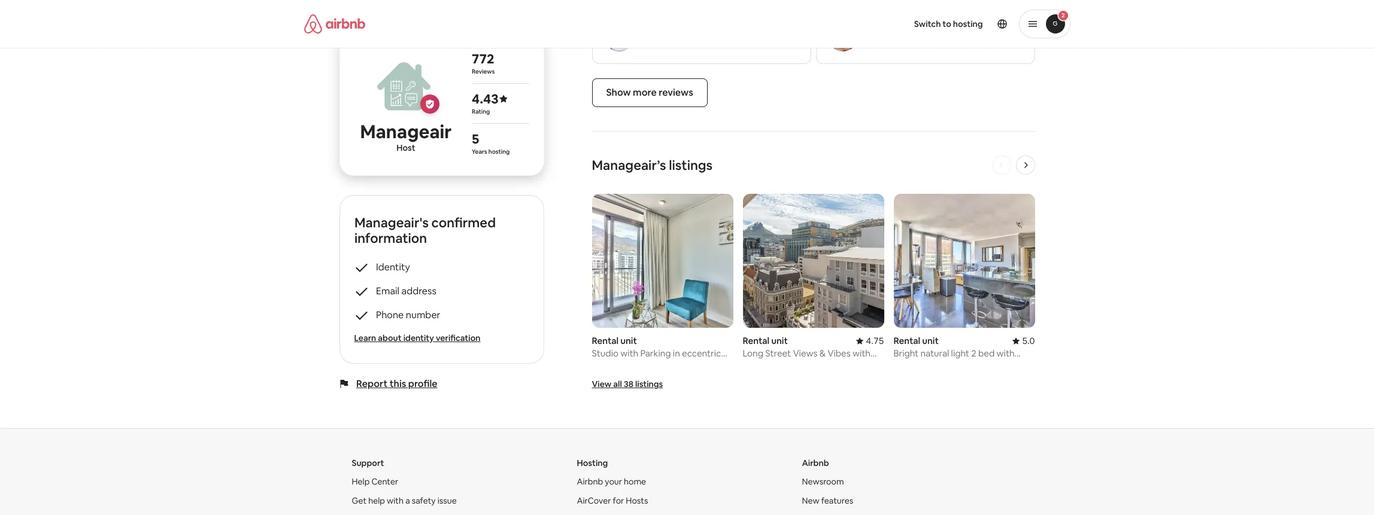 Task type: locate. For each thing, give the bounding box(es) containing it.
view
[[592, 379, 612, 390]]

aircover for hosts link
[[577, 496, 648, 507]]

issue
[[438, 496, 457, 507]]

1 horizontal spatial october
[[867, 38, 900, 49]]

with down 4.75 out of 5 average rating,  8 reviews icon
[[853, 348, 871, 359]]

0 horizontal spatial october
[[643, 38, 676, 49]]

reviews
[[659, 86, 694, 99]]

area
[[592, 359, 610, 371]]

hosting
[[953, 19, 983, 29], [488, 148, 510, 156]]

unit inside rental unit bright natural light 2 bed with parking and wi-fi
[[923, 336, 939, 347]]

years
[[472, 148, 487, 156]]

switch to hosting
[[914, 19, 983, 29]]

1 october from the left
[[643, 38, 676, 49]]

rental for bright
[[894, 336, 921, 347]]

1 horizontal spatial october 2023
[[867, 38, 921, 49]]

unit for street
[[772, 336, 788, 347]]

0 vertical spatial 2
[[1062, 11, 1065, 19]]

with right studio
[[621, 348, 639, 359]]

nikita user profile image
[[829, 23, 857, 52], [829, 23, 857, 52]]

hosting inside 5 years hosting
[[488, 148, 510, 156]]

hosting inside 'link'
[[953, 19, 983, 29]]

manageair
[[360, 120, 452, 144]]

3 rental from the left
[[894, 336, 921, 347]]

airbnb down hosting at the left bottom of page
[[577, 477, 603, 488]]

0 horizontal spatial listings
[[635, 379, 663, 390]]

0 vertical spatial hosting
[[953, 19, 983, 29]]

1 vertical spatial listings
[[635, 379, 663, 390]]

0 horizontal spatial in
[[673, 348, 680, 359]]

5
[[472, 131, 479, 147]]

rating
[[472, 108, 490, 116]]

aircover
[[577, 496, 611, 507]]

rental up the long
[[743, 336, 770, 347]]

1 horizontal spatial 2
[[1062, 11, 1065, 19]]

2 inside rental unit bright natural light 2 bed with parking and wi-fi
[[972, 348, 977, 359]]

rental inside rental unit studio with parking in eccentric area
[[592, 336, 619, 347]]

unit up street
[[772, 336, 788, 347]]

2023 up reviews
[[678, 38, 697, 49]]

772 reviews
[[472, 50, 495, 76]]

for
[[613, 496, 624, 507]]

email address
[[376, 285, 436, 298]]

in left cbd
[[777, 359, 784, 371]]

jason user profile image
[[605, 23, 633, 52], [605, 23, 633, 52]]

0 horizontal spatial unit
[[621, 336, 637, 347]]

airbnb your home
[[577, 477, 646, 488]]

0 horizontal spatial 2023
[[678, 38, 697, 49]]

hosting
[[577, 458, 608, 469]]

parking
[[641, 348, 671, 359]]

2 horizontal spatial unit
[[923, 336, 939, 347]]

manageair host
[[360, 120, 452, 153]]

1 horizontal spatial airbnb
[[802, 458, 829, 469]]

2 button
[[1019, 10, 1071, 38]]

0 horizontal spatial rental
[[592, 336, 619, 347]]

get help with a safety issue
[[352, 496, 457, 507]]

airbnb
[[802, 458, 829, 469], [577, 477, 603, 488]]

number
[[406, 309, 440, 322]]

new
[[802, 496, 820, 507]]

with inside rental unit bright natural light 2 bed with parking and wi-fi
[[997, 348, 1015, 359]]

unit up natural in the right of the page
[[923, 336, 939, 347]]

2 rental from the left
[[743, 336, 770, 347]]

4.75 out of 5 average rating,  8 reviews image
[[857, 336, 884, 347]]

hosting for switch
[[953, 19, 983, 29]]

rental up bright
[[894, 336, 921, 347]]

october 2023 up reviews
[[643, 38, 697, 49]]

help center
[[352, 477, 398, 488]]

airbnb for airbnb
[[802, 458, 829, 469]]

in
[[673, 348, 680, 359], [777, 359, 784, 371]]

with right bed at bottom right
[[997, 348, 1015, 359]]

unit
[[621, 336, 637, 347], [772, 336, 788, 347], [923, 336, 939, 347]]

1 horizontal spatial hosting
[[953, 19, 983, 29]]

airbnb up newsroom link at the bottom
[[802, 458, 829, 469]]

hosting for 5
[[488, 148, 510, 156]]

hosting right to
[[953, 19, 983, 29]]

manageair user profile image
[[375, 54, 437, 116], [375, 54, 437, 116]]

get
[[352, 496, 367, 507]]

2023 down switch
[[902, 38, 921, 49]]

bed
[[979, 348, 995, 359]]

october 2023 down switch
[[867, 38, 921, 49]]

2 october from the left
[[867, 38, 900, 49]]

phone
[[376, 309, 404, 322]]

view all 38 listings
[[592, 379, 663, 390]]

airbnb your home link
[[577, 477, 646, 488]]

2 unit from the left
[[772, 336, 788, 347]]

unit inside rental unit long street views & vibes with balcony in cbd
[[772, 336, 788, 347]]

october
[[643, 38, 676, 49], [867, 38, 900, 49]]

show
[[606, 86, 631, 99]]

rental up studio
[[592, 336, 619, 347]]

in right parking
[[673, 348, 680, 359]]

1 horizontal spatial in
[[777, 359, 784, 371]]

0 horizontal spatial october 2023
[[643, 38, 697, 49]]

4.75
[[866, 336, 884, 347]]

2 horizontal spatial rental
[[894, 336, 921, 347]]

in inside rental unit studio with parking in eccentric area
[[673, 348, 680, 359]]

1 unit from the left
[[621, 336, 637, 347]]

1 horizontal spatial 2023
[[902, 38, 921, 49]]

more
[[633, 86, 657, 99]]

airbnb for airbnb your home
[[577, 477, 603, 488]]

1 horizontal spatial listings
[[669, 157, 713, 174]]

0 horizontal spatial 2
[[972, 348, 977, 359]]

hosting right years
[[488, 148, 510, 156]]

1 rental from the left
[[592, 336, 619, 347]]

features
[[822, 496, 854, 507]]

0 horizontal spatial airbnb
[[577, 477, 603, 488]]

1 horizontal spatial rental
[[743, 336, 770, 347]]

bright
[[894, 348, 919, 359]]

1 vertical spatial airbnb
[[577, 477, 603, 488]]

rental inside rental unit bright natural light 2 bed with parking and wi-fi
[[894, 336, 921, 347]]

0 vertical spatial airbnb
[[802, 458, 829, 469]]

rental
[[592, 336, 619, 347], [743, 336, 770, 347], [894, 336, 921, 347]]

host
[[396, 143, 415, 153]]

report this profile button
[[356, 378, 437, 391]]

balcony
[[743, 359, 775, 371]]

1 vertical spatial hosting
[[488, 148, 510, 156]]

aircover for hosts
[[577, 496, 648, 507]]

with
[[621, 348, 639, 359], [853, 348, 871, 359], [997, 348, 1015, 359], [387, 496, 404, 507]]

4.43
[[472, 91, 498, 107]]

1 vertical spatial 2
[[972, 348, 977, 359]]

safety
[[412, 496, 436, 507]]

rental unit bright natural light 2 bed with parking and wi-fi
[[894, 336, 1015, 371]]

1 horizontal spatial unit
[[772, 336, 788, 347]]

view all 38 listings button
[[592, 379, 663, 391]]

vibes
[[828, 348, 851, 359]]

3 unit from the left
[[923, 336, 939, 347]]

rental inside rental unit long street views & vibes with balcony in cbd
[[743, 336, 770, 347]]

0 horizontal spatial hosting
[[488, 148, 510, 156]]

unit inside rental unit studio with parking in eccentric area
[[621, 336, 637, 347]]

2
[[1062, 11, 1065, 19], [972, 348, 977, 359]]

listings
[[669, 157, 713, 174], [635, 379, 663, 390]]

verified host image
[[425, 100, 435, 109]]

unit up "38" on the bottom left
[[621, 336, 637, 347]]



Task type: describe. For each thing, give the bounding box(es) containing it.
newsroom
[[802, 477, 844, 488]]

profile
[[408, 378, 437, 391]]

2 october 2023 from the left
[[867, 38, 921, 49]]

rental for studio
[[592, 336, 619, 347]]

with inside rental unit long street views & vibes with balcony in cbd
[[853, 348, 871, 359]]

manageair's
[[592, 157, 666, 174]]

center
[[372, 477, 398, 488]]

a
[[406, 496, 410, 507]]

new features link
[[802, 496, 854, 507]]

with inside rental unit studio with parking in eccentric area
[[621, 348, 639, 359]]

report
[[356, 378, 387, 391]]

&
[[820, 348, 826, 359]]

reviews
[[472, 68, 495, 76]]

show more reviews
[[606, 86, 694, 99]]

light
[[951, 348, 970, 359]]

about
[[378, 333, 402, 344]]

information
[[354, 230, 427, 247]]

learn
[[354, 333, 376, 344]]

newsroom link
[[802, 477, 844, 488]]

2 2023 from the left
[[902, 38, 921, 49]]

help center link
[[352, 477, 398, 488]]

fi
[[959, 359, 966, 371]]

772
[[472, 50, 494, 67]]

long
[[743, 348, 764, 359]]

home
[[624, 477, 646, 488]]

views
[[793, 348, 818, 359]]

eccentric
[[682, 348, 721, 359]]

unit for natural
[[923, 336, 939, 347]]

unit for with
[[621, 336, 637, 347]]

cbd
[[786, 359, 805, 371]]

profile element
[[702, 0, 1071, 48]]

manageair's listings
[[592, 157, 713, 174]]

manageair's confirmed information
[[354, 215, 496, 247]]

help
[[352, 477, 370, 488]]

identity
[[404, 333, 434, 344]]

0 vertical spatial listings
[[669, 157, 713, 174]]

parking
[[894, 359, 925, 371]]

learn about identity verification button
[[354, 333, 529, 345]]

natural
[[921, 348, 950, 359]]

5.0 out of 5 average rating,  3 reviews image
[[1013, 336, 1035, 347]]

rental unit studio with parking in eccentric area
[[592, 336, 721, 371]]

hosts
[[626, 496, 648, 507]]

5.0
[[1022, 336, 1035, 347]]

verification
[[436, 333, 481, 344]]

this
[[389, 378, 406, 391]]

support
[[352, 458, 384, 469]]

phone number
[[376, 309, 440, 322]]

show more reviews button
[[592, 78, 708, 107]]

switch
[[914, 19, 941, 29]]

1 2023 from the left
[[678, 38, 697, 49]]

street
[[766, 348, 791, 359]]

listings inside button
[[635, 379, 663, 390]]

get help with a safety issue link
[[352, 496, 457, 507]]

with left a
[[387, 496, 404, 507]]

identity
[[376, 261, 410, 274]]

to
[[943, 19, 952, 29]]

learn about identity verification
[[354, 333, 481, 344]]

in inside rental unit long street views & vibes with balcony in cbd
[[777, 359, 784, 371]]

your
[[605, 477, 622, 488]]

switch to hosting link
[[907, 11, 990, 37]]

5 years hosting
[[472, 131, 510, 156]]

2 inside dropdown button
[[1062, 11, 1065, 19]]

studio
[[592, 348, 619, 359]]

help
[[368, 496, 385, 507]]

wi-
[[945, 359, 959, 371]]

rental unit long street views & vibes with balcony in cbd
[[743, 336, 871, 371]]

manageair's
[[354, 215, 428, 231]]

rental for long
[[743, 336, 770, 347]]

report this profile
[[356, 378, 437, 391]]

and
[[927, 359, 943, 371]]

all
[[613, 379, 622, 390]]

confirmed
[[431, 215, 496, 231]]

38
[[624, 379, 634, 390]]

email
[[376, 285, 399, 298]]

address
[[401, 285, 436, 298]]

1 october 2023 from the left
[[643, 38, 697, 49]]

new features
[[802, 496, 854, 507]]



Task type: vqa. For each thing, say whether or not it's contained in the screenshot.
Any week Button
no



